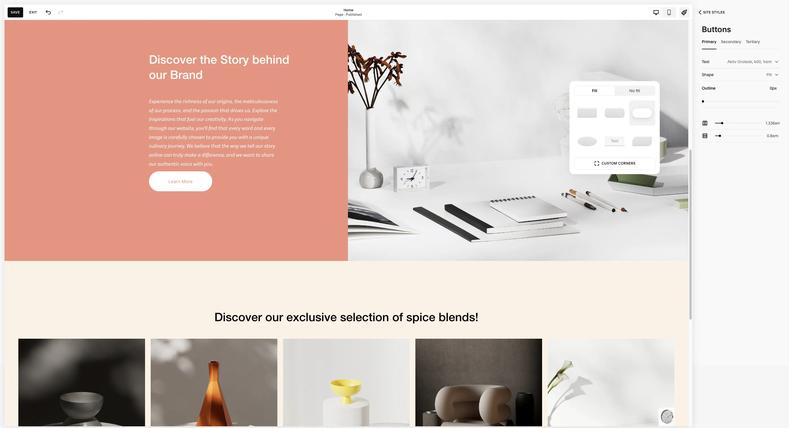 Task type: locate. For each thing, give the bounding box(es) containing it.
no
[[630, 88, 635, 93]]

your
[[429, 419, 438, 424]]

aktiv grotesk, 400, 1rem
[[728, 59, 772, 64]]

pill image
[[633, 108, 652, 118]]

pill
[[767, 72, 772, 77]]

outline
[[702, 86, 716, 91]]

now
[[380, 419, 388, 424]]

tab list
[[650, 8, 676, 17], [702, 34, 780, 49], [575, 86, 655, 95]]

corners
[[618, 161, 636, 166]]

save
[[11, 10, 20, 14]]

buttons
[[702, 25, 731, 34]]

rounded rectangle image
[[605, 108, 625, 118]]

get
[[393, 419, 400, 424]]

petal image
[[633, 137, 652, 147]]

trial
[[325, 419, 332, 424]]

your
[[315, 419, 324, 424]]

upgrade
[[363, 419, 379, 424]]

site
[[704, 10, 711, 14]]

page
[[335, 12, 344, 17]]

ends
[[333, 419, 342, 424]]

text
[[702, 59, 710, 64]]

home
[[344, 8, 354, 12]]

1 vertical spatial tab list
[[702, 34, 780, 49]]

tertiary button
[[746, 34, 760, 49]]

outline element
[[702, 81, 780, 108]]

None text field
[[766, 120, 780, 126], [766, 133, 780, 139], [766, 120, 780, 126], [766, 133, 780, 139]]

in
[[343, 419, 346, 424]]

2 vertical spatial tab list
[[575, 86, 655, 95]]

tertiary
[[746, 39, 760, 44]]

secondary
[[721, 39, 742, 44]]

custom corners
[[602, 161, 636, 166]]

custom
[[602, 161, 618, 166]]

site styles
[[704, 10, 725, 14]]

fill button
[[575, 86, 615, 95]]

1rem
[[763, 59, 772, 64]]

[object Object] text field
[[770, 85, 778, 91]]

custom corners button
[[574, 158, 656, 170]]

home page · published
[[335, 8, 362, 17]]

·
[[344, 12, 345, 17]]

14
[[347, 419, 351, 424]]

None range field
[[715, 117, 763, 130], [715, 130, 763, 142], [715, 117, 763, 130], [715, 130, 763, 142]]

primary
[[702, 39, 717, 44]]

published
[[346, 12, 362, 17]]

oval image
[[577, 137, 597, 147]]

site.
[[439, 419, 446, 424]]



Task type: vqa. For each thing, say whether or not it's contained in the screenshot.
Your
yes



Task type: describe. For each thing, give the bounding box(es) containing it.
to
[[389, 419, 393, 424]]

0 vertical spatial tab list
[[650, 8, 676, 17]]

tab list containing primary
[[702, 34, 780, 49]]

out
[[418, 419, 424, 424]]

save button
[[8, 7, 23, 17]]

of
[[425, 419, 429, 424]]

the
[[401, 419, 407, 424]]

underline image
[[605, 137, 625, 147]]

exit button
[[26, 7, 40, 17]]

fill
[[592, 88, 597, 93]]

shape
[[702, 72, 714, 77]]

fill
[[636, 88, 640, 93]]

most
[[408, 419, 417, 424]]

primary button
[[702, 34, 717, 49]]

exit
[[29, 10, 37, 14]]

grotesk,
[[738, 59, 753, 64]]

square image
[[577, 108, 597, 118]]

site styles button
[[693, 6, 731, 19]]

styles
[[712, 10, 725, 14]]

400,
[[754, 59, 762, 64]]

aktiv
[[728, 59, 737, 64]]

your trial ends in 14 days. upgrade now to get the most out of your site.
[[315, 419, 446, 424]]

tab list containing fill
[[575, 86, 655, 95]]

no fill button
[[615, 86, 655, 95]]

no fill
[[630, 88, 640, 93]]

secondary button
[[721, 34, 742, 49]]

days.
[[352, 419, 362, 424]]

[object Object] range field
[[702, 95, 780, 108]]



